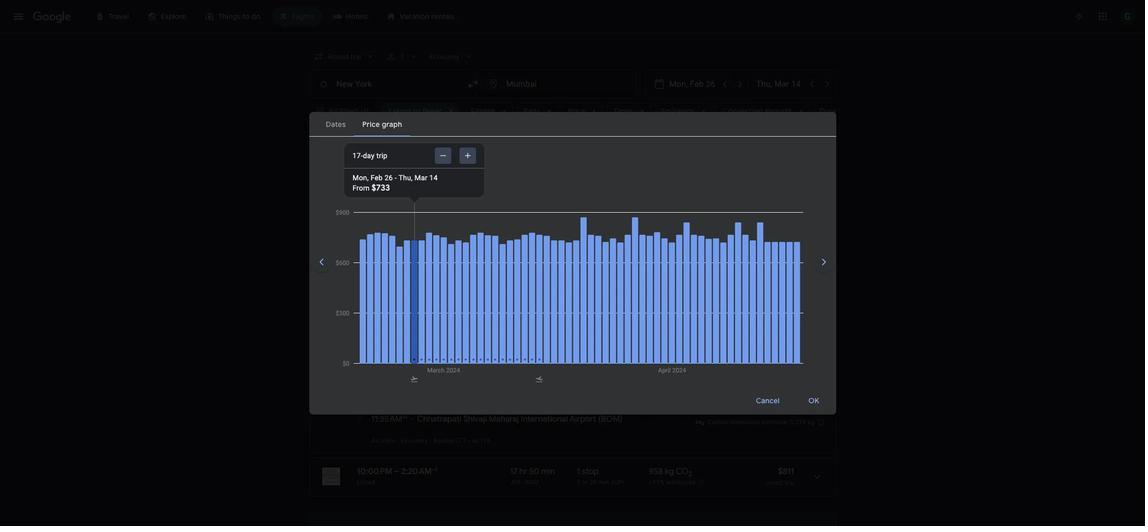 Task type: describe. For each thing, give the bounding box(es) containing it.
best departing flights
[[309, 179, 412, 192]]

cancel button
[[744, 389, 792, 414]]

Arrival time: 5:10 AM on  Tuesday, February 27. text field
[[400, 298, 435, 309]]

carbon emissions estimate: 1,276 kg
[[708, 419, 815, 427]]

17 for 17 hr 5 min
[[510, 221, 517, 232]]

2:20 am
[[401, 467, 432, 478]]

emissions for 958
[[666, 480, 696, 487]]

connecting airports button
[[717, 103, 809, 119]]

prices
[[442, 195, 460, 202]]

min inside 17 hr 50 min jfk – bom
[[541, 467, 555, 478]]

2 horizontal spatial  image
[[468, 438, 470, 445]]

kg for 958
[[665, 467, 674, 478]]

16
[[510, 260, 518, 270]]

shivaji
[[463, 415, 487, 425]]

united,
[[357, 234, 377, 241]]

in-seat power & usb outlets
[[708, 395, 788, 402]]

round for $780
[[766, 354, 783, 361]]

include
[[462, 195, 483, 202]]

17 hr 50 min jfk – bom
[[510, 467, 555, 487]]

$734
[[776, 260, 794, 270]]

hr inside 17 hr 5 min ewr – bom
[[519, 221, 527, 232]]

1 inside 1 stop 2 hr 20 min auh
[[577, 467, 580, 478]]

total duration 17 hr 50 min. element
[[510, 467, 577, 479]]

10:00 pm
[[357, 467, 392, 478]]

co for 852
[[675, 298, 688, 309]]

hr inside 1 stop 1 hr 20 min muc
[[582, 272, 588, 279]]

kg for 864
[[665, 221, 674, 232]]

air india
[[371, 438, 395, 445]]

stream media to your device
[[708, 407, 790, 414]]

6:50 pm
[[357, 221, 387, 232]]

– inside '12:20 am – 5:10 am + 1'
[[393, 298, 398, 309]]

leaves john f. kennedy international airport at 10:00 pm on monday, february 26 and arrives at chhatrapati shivaji maharaj international airport at 2:20 am on wednesday, february 28. element
[[357, 467, 438, 478]]

14,
[[431, 150, 441, 159]]

emissions
[[661, 107, 695, 116]]

Departure time: 8:50 PM. text field
[[357, 260, 387, 270]]

scroll backward image
[[309, 250, 334, 275]]

day
[[363, 152, 375, 160]]

16 hr 35 min ewr – bom
[[510, 260, 554, 279]]

muc
[[611, 272, 625, 279]]

layover (1 of 1) is a 2 hr 20 min layover at abu dhabi international airport in abu dhabi. element
[[577, 479, 644, 487]]

round for $739
[[766, 311, 783, 319]]

turkish airlines
[[357, 311, 401, 318]]

1 stop flight. element for 17 hr 50 min
[[577, 467, 599, 479]]

Arrival time: 11:35 AM on  Tuesday, February 27. text field
[[371, 414, 407, 425]]

$780
[[775, 341, 794, 351]]

17-day trip
[[353, 152, 387, 160]]

co for 1,276
[[654, 341, 667, 351]]

5 inside 1 stop 1 hr 5 min zrh
[[590, 234, 593, 241]]

2 inside 864 kg co 2
[[689, 224, 692, 233]]

864
[[649, 221, 663, 232]]

trip for $739
[[785, 311, 794, 319]]

kg for 852
[[665, 298, 674, 309]]

bags
[[524, 107, 540, 116]]

emissions down 686 kg co 2
[[665, 273, 694, 280]]

best
[[309, 179, 330, 192]]

2 inside 10:00 pm – 2:20 am + 2
[[435, 467, 438, 473]]

734 US dollars text field
[[776, 260, 794, 270]]

ewr for 18
[[510, 311, 523, 318]]

departing
[[333, 179, 380, 192]]

turkish
[[357, 311, 378, 318]]

14
[[429, 174, 438, 182]]

emissions for 1,276
[[641, 353, 670, 361]]

2 inside 2 stops or fewer popup button
[[387, 107, 391, 116]]

track prices
[[327, 150, 369, 159]]

35
[[530, 260, 539, 270]]

price
[[360, 195, 375, 202]]

kg down ok
[[808, 419, 815, 427]]

1 vertical spatial 1,276
[[790, 419, 806, 427]]

feb for mon, feb 26 - thu, mar 14 from $733
[[371, 174, 383, 182]]

airlines inside the best departing flights main content
[[380, 311, 401, 318]]

ok button
[[796, 389, 832, 414]]

+ inside 11:35 am + 1
[[402, 414, 405, 421]]

1 stop 1 hr 5 min zrh
[[577, 221, 620, 241]]

 image for departure
[[401, 346, 402, 357]]

ewr for 16
[[510, 272, 523, 279]]

on
[[351, 195, 358, 202]]

10:00 pm – 2:20 am + 2
[[357, 467, 438, 478]]

learn more about ranking image
[[427, 194, 436, 203]]

min inside 1 stop 1 hr 20 min muc
[[599, 272, 609, 279]]

best departing flights main content
[[309, 145, 836, 527]]

+48% emissions
[[623, 353, 670, 361]]

2 inside 1 stop 2 hr 10 min ist
[[577, 311, 580, 318]]

$811 round trip
[[766, 467, 794, 487]]

fewer
[[422, 107, 442, 116]]

and
[[376, 195, 387, 202]]

Departure time: 10:00 PM. text field
[[357, 467, 392, 478]]

emissions down the stream media to your device
[[730, 419, 760, 427]]

fees
[[533, 195, 545, 202]]

2 stops or fewer
[[387, 107, 442, 116]]

layover (1 of 1) is a 1 hr 20 min layover at munich international airport in munich. element
[[577, 272, 644, 280]]

all filters (1)
[[329, 107, 369, 116]]

20 for 16 hr 35 min
[[590, 272, 597, 279]]

cancel
[[756, 397, 780, 406]]

filters
[[339, 107, 359, 116]]

power
[[729, 395, 747, 402]]

auh
[[611, 480, 624, 487]]

1 stop 2 hr 20 min auh
[[577, 467, 624, 487]]

ist
[[611, 311, 621, 318]]

emissions for 852
[[661, 311, 691, 318]]

Departure time: 6:50 PM. text field
[[357, 221, 387, 232]]

1 stop flight. element for 16 hr 35 min
[[577, 260, 599, 272]]

Arrival time: 2:20 AM on  Wednesday, February 28. text field
[[401, 467, 438, 478]]

1 inside 1 stop 2 hr 10 min ist
[[577, 298, 580, 309]]

min inside 1 stop 2 hr 10 min ist
[[599, 311, 609, 318]]

17 for 17 hr 50 min
[[510, 467, 517, 478]]

ewr for 17
[[510, 234, 523, 241]]

chhatrapati
[[417, 415, 462, 425]]

6:50 pm – 10:25 pm united, swiss
[[357, 221, 430, 241]]

1 inside popup button
[[400, 52, 404, 61]]

feb 26 – mar 14, 2024
[[386, 150, 460, 159]]

etihad
[[357, 480, 375, 487]]

swiss
[[379, 234, 397, 241]]

hr inside 1 stop 2 hr 10 min ist
[[582, 311, 588, 318]]

connecting
[[723, 107, 763, 116]]

co for 958
[[676, 467, 689, 478]]

Departure time: 12:20 AM. text field
[[357, 298, 391, 309]]

airport for john f. kennedy international airport
[[527, 382, 554, 392]]

&
[[749, 395, 753, 402]]

– inside 6:50 pm – 10:25 pm united, swiss
[[389, 221, 394, 232]]

739 US dollars text field
[[776, 298, 794, 309]]

2024
[[442, 150, 460, 159]]

price button
[[562, 103, 603, 119]]

ai
[[472, 438, 478, 445]]

john f. kennedy international airport
[[415, 382, 554, 392]]

958
[[649, 467, 663, 478]]

or
[[413, 107, 421, 116]]

stop for 18 hr 20 min
[[582, 298, 599, 309]]

bom for chhatrapati shivaji maharaj international airport ( bom )
[[601, 415, 620, 425]]

seat
[[715, 395, 728, 402]]

kg for 1,276
[[644, 341, 653, 351]]

1 inside 8:50 pm – 11:55 pm + 1
[[431, 259, 433, 266]]

1,276 inside 1,276 kg co 2
[[623, 341, 642, 351]]

2 stops or fewer button
[[381, 103, 460, 119]]

min inside 18 hr 20 min ewr – bom
[[541, 298, 555, 309]]

780 US dollars text field
[[775, 341, 794, 351]]

avg emissions for 864
[[649, 234, 691, 241]]

air
[[371, 438, 379, 445]]

12:20 am – 5:10 am + 1
[[357, 298, 435, 309]]

1 round from the top
[[766, 234, 783, 241]]

co for 686
[[676, 260, 688, 270]]

all
[[329, 107, 337, 116]]

bom for 17 hr 50 min jfk – bom
[[525, 480, 539, 487]]

1 1 stop flight. element from the top
[[577, 221, 599, 233]]

11:35 am + 1
[[371, 414, 407, 425]]

total duration 17 hr 5 min. element
[[510, 221, 577, 233]]

for
[[547, 195, 555, 202]]

1 stop 2 hr 10 min ist
[[577, 298, 621, 318]]

usb
[[754, 395, 766, 402]]

price
[[568, 107, 585, 116]]

media
[[730, 407, 748, 414]]

taxes
[[510, 195, 526, 202]]

12:20 am
[[357, 298, 391, 309]]

Arrival time: 10:25 PM on  Tuesday, February 27. text field
[[396, 221, 435, 232]]



Task type: locate. For each thing, give the bounding box(es) containing it.
emissions down 958 kg co 2
[[666, 480, 696, 487]]

trip for 17-
[[376, 152, 387, 160]]

john
[[415, 382, 433, 392]]

boeing 777
[[434, 438, 466, 445]]

stops
[[393, 107, 412, 116]]

1 vertical spatial -
[[649, 273, 651, 280]]

864 kg co 2
[[649, 221, 692, 233]]

None search field
[[309, 47, 867, 136]]

stop for 17 hr 50 min
[[582, 467, 599, 478]]

round
[[766, 234, 783, 241], [766, 273, 783, 280], [766, 311, 783, 319], [766, 354, 783, 361], [766, 480, 783, 487]]

adult.
[[562, 195, 578, 202]]

+ inside 8:50 pm – 11:55 pm + 1
[[428, 259, 431, 266]]

kg right 852
[[665, 298, 674, 309]]

0 horizontal spatial 1,276
[[623, 341, 642, 351]]

2 right 2:20 am
[[435, 467, 438, 473]]

– left 2:20 am
[[394, 467, 399, 478]]

emissions down the 852 kg co 2
[[661, 311, 691, 318]]

1,276 right "estimate:" in the right bottom of the page
[[790, 419, 806, 427]]

3 1 stop flight. element from the top
[[577, 298, 599, 310]]

2 left 10
[[577, 311, 580, 318]]

1 vertical spatial ewr
[[510, 272, 523, 279]]

2 avg emissions from the top
[[649, 311, 691, 318]]

777
[[455, 438, 466, 445]]

min down fees
[[536, 221, 550, 232]]

17 inside 17 hr 50 min jfk – bom
[[510, 467, 517, 478]]

ewr down 18
[[510, 311, 523, 318]]

2 ewr from the top
[[510, 272, 523, 279]]

trip down 739 us dollars "text box"
[[785, 311, 794, 319]]

kg inside the 852 kg co 2
[[665, 298, 674, 309]]

avg down '864'
[[649, 234, 660, 241]]

2 vertical spatial ewr
[[510, 311, 523, 318]]

ewr inside 17 hr 5 min ewr – bom
[[510, 234, 523, 241]]

2 right 852
[[688, 302, 692, 310]]

– inside 16 hr 35 min ewr – bom
[[523, 272, 527, 279]]

3 ewr from the top
[[510, 311, 523, 318]]

1 avg emissions from the top
[[649, 234, 691, 241]]

811 US dollars text field
[[778, 467, 794, 478]]

stop inside 1 stop 2 hr 10 min ist
[[582, 298, 599, 309]]

duration button
[[813, 103, 867, 119]]

1 vertical spatial feb
[[371, 174, 383, 182]]

1 vertical spatial airlines
[[380, 311, 401, 318]]

11:35 am
[[371, 415, 402, 425]]

hr down taxes
[[519, 221, 527, 232]]

0 vertical spatial 1,276
[[623, 341, 642, 351]]

0 vertical spatial 17
[[510, 221, 517, 232]]

1 17 from the top
[[510, 221, 517, 232]]

bom for 18 hr 20 min ewr – bom
[[527, 311, 541, 318]]

ewr down 16
[[510, 272, 523, 279]]

mon, up john
[[407, 346, 426, 357]]

26 inside "mon, feb 26 - thu, mar 14 from $733"
[[385, 174, 393, 182]]

0 horizontal spatial mon,
[[353, 174, 369, 182]]

 image
[[388, 272, 390, 279], [401, 346, 402, 357], [468, 438, 470, 445]]

5 round from the top
[[766, 480, 783, 487]]

total duration 16 hr 35 min. element
[[510, 260, 577, 272]]

2 inside 1 stop 2 hr 20 min auh
[[577, 480, 580, 487]]

0 vertical spatial 26
[[385, 174, 393, 182]]

feb inside "mon, feb 26 - thu, mar 14 from $733"
[[371, 174, 383, 182]]

$739 round trip
[[766, 298, 794, 319]]

round up $734
[[766, 234, 783, 241]]

2 up +11% emissions
[[689, 470, 692, 479]]

trip inside $811 round trip
[[785, 480, 794, 487]]

+
[[527, 195, 531, 202], [428, 259, 431, 266], [430, 298, 433, 305], [402, 414, 405, 421], [432, 467, 435, 473]]

1 vertical spatial airport
[[570, 415, 596, 425]]

stop up layover (1 of 1) is a 2 hr 20 min layover at abu dhabi international airport in abu dhabi. "element"
[[582, 467, 599, 478]]

2 17 from the top
[[510, 467, 517, 478]]

ewr inside 16 hr 35 min ewr – bom
[[510, 272, 523, 279]]

2 vertical spatial feb
[[428, 346, 442, 357]]

ewr inside 18 hr 20 min ewr – bom
[[510, 311, 523, 318]]

times
[[613, 107, 633, 116]]

min inside 16 hr 35 min ewr – bom
[[541, 260, 554, 270]]

round down 780 us dollars text box
[[766, 354, 783, 361]]

bom for 16 hr 35 min ewr – bom
[[527, 272, 541, 279]]

mon, for mon, feb 26
[[407, 346, 426, 357]]

ranked
[[309, 195, 330, 202]]

958 kg co 2
[[649, 467, 692, 479]]

- down 686
[[649, 273, 651, 280]]

686 kg co 2
[[649, 260, 692, 272]]

trip
[[376, 152, 387, 160], [785, 234, 794, 241], [785, 273, 794, 280], [785, 311, 794, 319], [785, 354, 794, 361], [785, 480, 794, 487]]

avg for 864
[[649, 234, 660, 241]]

airport
[[527, 382, 554, 392], [570, 415, 596, 425]]

1 stop flight. element for 18 hr 20 min
[[577, 298, 599, 310]]

2 right '864'
[[689, 224, 692, 233]]

1 stop flight. element
[[577, 221, 599, 233], [577, 260, 599, 272], [577, 298, 599, 310], [577, 467, 599, 479]]

f.
[[435, 382, 441, 392]]

mar
[[415, 174, 428, 182]]

0 vertical spatial -
[[395, 174, 397, 182]]

26 for mon, feb 26
[[444, 346, 453, 357]]

avg emissions
[[649, 234, 691, 241], [649, 311, 691, 318]]

swap origin and destination. image
[[467, 78, 479, 91]]

round down 739 us dollars "text box"
[[766, 311, 783, 319]]

2 vertical spatial  image
[[468, 438, 470, 445]]

connecting airports
[[723, 107, 792, 116]]

1 stop from the top
[[582, 221, 599, 232]]

min inside 1 stop 1 hr 5 min zrh
[[595, 234, 606, 241]]

bom inside 18 hr 20 min ewr – bom
[[527, 311, 541, 318]]

+ for 5:10 am
[[430, 298, 433, 305]]

avg down 852
[[649, 311, 660, 318]]

hr left auh
[[582, 480, 588, 487]]

8:50 pm
[[357, 260, 387, 270]]

device
[[771, 407, 790, 414]]

2
[[387, 107, 391, 116], [689, 224, 692, 233], [688, 263, 692, 272], [688, 302, 692, 310], [577, 311, 580, 318], [667, 344, 671, 353], [435, 467, 438, 473], [689, 470, 692, 479], [577, 480, 580, 487]]

1 vertical spatial mon,
[[407, 346, 426, 357]]

airlines inside popup button
[[470, 107, 496, 116]]

total duration 18 hr 20 min. element
[[510, 298, 577, 310]]

international right maharaj
[[521, 415, 568, 425]]

4 1 stop flight. element from the top
[[577, 467, 599, 479]]

avg emissions down the 852 kg co 2
[[649, 311, 691, 318]]

1 vertical spatial  image
[[401, 346, 402, 357]]

layover (1 of 1) is a 2 hr 10 min layover at istanbul airport in i̇stanbul. element
[[577, 310, 644, 319]]

from
[[353, 184, 370, 192]]

5 inside 17 hr 5 min ewr – bom
[[529, 221, 534, 232]]

26
[[385, 174, 393, 182], [444, 346, 453, 357]]

Arrival time: 11:55 PM on  Tuesday, February 27. text field
[[396, 259, 433, 270]]

– up united
[[389, 260, 394, 270]]

avg
[[649, 234, 660, 241], [649, 311, 660, 318]]

1 vertical spatial avg
[[649, 311, 660, 318]]

mon,
[[353, 174, 369, 182], [407, 346, 426, 357]]

0 horizontal spatial airlines
[[380, 311, 401, 318]]

21%
[[651, 273, 663, 280]]

1 horizontal spatial mon,
[[407, 346, 426, 357]]

ai 116
[[472, 438, 491, 445]]

airport for chhatrapati shivaji maharaj international airport ( bom )
[[570, 415, 596, 425]]

0 vertical spatial mon,
[[353, 174, 369, 182]]

– down 'total duration 17 hr 50 min.' element
[[521, 480, 525, 487]]

Return text field
[[756, 71, 804, 98]]

layover (1 of 1) is a 1 hr 5 min layover at zurich airport in zürich. element
[[577, 233, 644, 241]]

emissions down 864 kg co 2
[[661, 234, 691, 241]]

1 inside '12:20 am – 5:10 am + 1'
[[433, 298, 435, 305]]

– inside 17 hr 50 min jfk – bom
[[521, 480, 525, 487]]

- left thu,
[[395, 174, 397, 182]]

min left 'zrh'
[[595, 234, 606, 241]]

Departure text field
[[669, 71, 717, 98]]

kg up the +48% emissions
[[644, 341, 653, 351]]

co
[[676, 221, 689, 232], [676, 260, 688, 270], [675, 298, 688, 309], [654, 341, 667, 351], [676, 467, 689, 478]]

(1)
[[361, 107, 369, 116]]

emissions
[[661, 234, 691, 241], [665, 273, 694, 280], [661, 311, 691, 318], [641, 353, 670, 361], [730, 419, 760, 427], [666, 480, 696, 487]]

avg emissions down 864 kg co 2
[[649, 234, 691, 241]]

5 down fees
[[529, 221, 534, 232]]

0 horizontal spatial 5
[[529, 221, 534, 232]]

2 inside 686 kg co 2
[[688, 263, 692, 272]]

mon, inside the best departing flights main content
[[407, 346, 426, 357]]

united
[[392, 272, 410, 279]]

feb up $733
[[371, 174, 383, 182]]

kg inside 1,276 kg co 2
[[644, 341, 653, 351]]

hr inside 16 hr 35 min ewr – bom
[[520, 260, 528, 270]]

ewr up 16
[[510, 234, 523, 241]]

1 vertical spatial 26
[[444, 346, 453, 357]]

scroll forward image
[[811, 250, 836, 275]]

+ for 2:20 am
[[432, 467, 435, 473]]

17 down prices include required taxes + fees for 1 adult.
[[510, 221, 517, 232]]

feb right learn more about tracked prices icon
[[386, 150, 399, 159]]

20 inside 1 stop 1 hr 20 min muc
[[590, 272, 597, 279]]

hr left 10
[[582, 311, 588, 318]]

2 left stops
[[387, 107, 391, 116]]

mon, feb 26
[[407, 346, 453, 357]]

1 horizontal spatial 1,276
[[790, 419, 806, 427]]

2 stop from the top
[[582, 260, 599, 270]]

 image left united
[[388, 272, 390, 279]]

lufthansa
[[357, 272, 386, 279]]

2 avg from the top
[[649, 311, 660, 318]]

– inside 10:00 pm – 2:20 am + 2
[[394, 467, 399, 478]]

trip for $780
[[785, 354, 794, 361]]

hr inside 1 stop 1 hr 5 min zrh
[[582, 234, 588, 241]]

2 horizontal spatial feb
[[428, 346, 442, 357]]

852
[[649, 298, 663, 309]]

min right 18
[[541, 298, 555, 309]]

trip for $734
[[785, 273, 794, 280]]

+ for 11:55 pm
[[428, 259, 431, 266]]

outlets
[[768, 395, 788, 402]]

bom inside 16 hr 35 min ewr – bom
[[527, 272, 541, 279]]

0 horizontal spatial airport
[[527, 382, 554, 392]]

min left auh
[[599, 480, 609, 487]]

1,276 up +48%
[[623, 341, 642, 351]]

min left muc
[[599, 272, 609, 279]]

0 vertical spatial  image
[[388, 272, 390, 279]]

leaves newark liberty international airport at 6:50 pm on monday, february 26 and arrives at chhatrapati shivaji maharaj international airport at 10:25 pm on tuesday, february 27. element
[[357, 221, 435, 232]]

0 vertical spatial avg emissions
[[649, 234, 691, 241]]

2 round from the top
[[766, 273, 783, 280]]

2 1 stop flight. element from the top
[[577, 260, 599, 272]]

hr inside 17 hr 50 min jfk – bom
[[519, 467, 527, 478]]

5 left 'zrh'
[[590, 234, 593, 241]]

hr left 50
[[519, 467, 527, 478]]

– down total duration 16 hr 35 min. element
[[523, 272, 527, 279]]

+ inside '12:20 am – 5:10 am + 1'
[[430, 298, 433, 305]]

co inside 686 kg co 2
[[676, 260, 688, 270]]

 image left ai
[[468, 438, 470, 445]]

airport up chhatrapati shivaji maharaj international airport ( bom )
[[527, 382, 554, 392]]

1 inside 11:35 am + 1
[[405, 414, 407, 421]]

round down 734 us dollars text field
[[766, 273, 783, 280]]

stop up layover (1 of 1) is a 1 hr 5 min layover at zurich airport in zürich. element on the right top
[[582, 221, 599, 232]]

(
[[598, 415, 601, 425]]

2 inside 1,276 kg co 2
[[667, 344, 671, 353]]

international for maharaj
[[521, 415, 568, 425]]

0 vertical spatial airport
[[527, 382, 554, 392]]

feb up f. on the bottom of page
[[428, 346, 442, 357]]

-
[[395, 174, 397, 182], [649, 273, 651, 280]]

1 vertical spatial 20
[[529, 298, 539, 309]]

hr inside 1 stop 2 hr 20 min auh
[[582, 480, 588, 487]]

round trip
[[766, 234, 794, 241]]

mon, up 'from'
[[353, 174, 369, 182]]

17-
[[353, 152, 363, 160]]

bom for 17 hr 5 min ewr – bom
[[527, 234, 541, 241]]

1 ewr from the top
[[510, 234, 523, 241]]

round inside the "$739 round trip"
[[766, 311, 783, 319]]

2 inside 958 kg co 2
[[689, 470, 692, 479]]

17 inside 17 hr 5 min ewr – bom
[[510, 221, 517, 232]]

26 for mon, feb 26 - thu, mar 14 from $733
[[385, 174, 393, 182]]

-21% emissions
[[649, 273, 694, 280]]

kg inside 686 kg co 2
[[665, 260, 674, 270]]

required
[[485, 195, 508, 202]]

 image right "departure"
[[401, 346, 402, 357]]

kennedy
[[443, 382, 476, 392]]

 image for lufthansa
[[388, 272, 390, 279]]

mon, feb 26 - thu, mar 14 from $733
[[353, 174, 438, 193]]

0 horizontal spatial feb
[[371, 174, 383, 182]]

co up the +48% emissions
[[654, 341, 667, 351]]

1 avg from the top
[[649, 234, 660, 241]]

10
[[590, 311, 597, 318]]

jfk
[[510, 480, 521, 487]]

co inside 958 kg co 2
[[676, 467, 689, 478]]

your
[[757, 407, 770, 414]]

– down total duration 17 hr 5 min. element
[[523, 234, 527, 241]]

20 left auh
[[590, 480, 597, 487]]

17 up jfk
[[510, 467, 517, 478]]

min right 10
[[599, 311, 609, 318]]

india
[[381, 438, 395, 445]]

co right '864'
[[676, 221, 689, 232]]

1 horizontal spatial 26
[[444, 346, 453, 357]]

trip inside the $734 round trip
[[785, 273, 794, 280]]

emissions for 864
[[661, 234, 691, 241]]

avg for 852
[[649, 311, 660, 318]]

round for $811
[[766, 480, 783, 487]]

1 vertical spatial international
[[521, 415, 568, 425]]

mon, inside "mon, feb 26 - thu, mar 14 from $733"
[[353, 174, 369, 182]]

trip up 734 us dollars text field
[[785, 234, 794, 241]]

20 inside 1 stop 2 hr 20 min auh
[[590, 480, 597, 487]]

times button
[[607, 103, 651, 119]]

20 inside 18 hr 20 min ewr – bom
[[529, 298, 539, 309]]

departure
[[357, 346, 397, 357]]

26 up $733
[[385, 174, 393, 182]]

- inside the best departing flights main content
[[649, 273, 651, 280]]

trip down $780
[[785, 354, 794, 361]]

0 vertical spatial 5
[[529, 221, 534, 232]]

bom
[[527, 234, 541, 241], [527, 272, 541, 279], [527, 311, 541, 318], [601, 415, 620, 425], [525, 480, 539, 487]]

1 vertical spatial avg emissions
[[649, 311, 691, 318]]

– up swiss
[[389, 221, 394, 232]]

2 down 'total duration 17 hr 50 min.' element
[[577, 480, 580, 487]]

1 horizontal spatial airlines
[[470, 107, 496, 116]]

1 horizontal spatial feb
[[386, 150, 399, 159]]

0 horizontal spatial  image
[[388, 272, 390, 279]]

emissions down 1,276 kg co 2
[[641, 353, 670, 361]]

1 vertical spatial 5
[[590, 234, 593, 241]]

co inside the 852 kg co 2
[[675, 298, 688, 309]]

0 vertical spatial international
[[478, 382, 525, 392]]

mon, for mon, feb 26 - thu, mar 14 from $733
[[353, 174, 369, 182]]

trip inside $780 round trip
[[785, 354, 794, 361]]

carbon emissions estimate: 1,276 kilograms element
[[708, 419, 815, 427]]

ok
[[809, 397, 820, 406]]

0 horizontal spatial -
[[395, 174, 397, 182]]

$734 round trip
[[766, 260, 794, 280]]

leaves newark liberty international airport at 12:20 am on monday, february 26 and arrives at chhatrapati shivaji maharaj international airport at 5:10 am on tuesday, february 27. element
[[357, 298, 435, 309]]

hr inside 18 hr 20 min ewr – bom
[[520, 298, 527, 309]]

17 hr 5 min ewr – bom
[[510, 221, 550, 241]]

1 horizontal spatial -
[[649, 273, 651, 280]]

co inside 864 kg co 2
[[676, 221, 689, 232]]

– inside 8:50 pm – 11:55 pm + 1
[[389, 260, 394, 270]]

0 vertical spatial ewr
[[510, 234, 523, 241]]

stop for 16 hr 35 min
[[582, 260, 599, 270]]

prices include required taxes + fees for 1 adult.
[[442, 195, 578, 202]]

0 vertical spatial 20
[[590, 272, 597, 279]]

feb inside find the best price region
[[386, 150, 399, 159]]

convenience
[[389, 195, 425, 202]]

round inside the $734 round trip
[[766, 273, 783, 280]]

$733
[[372, 183, 390, 193]]

bom inside 17 hr 5 min ewr – bom
[[527, 234, 541, 241]]

min right 50
[[541, 467, 555, 478]]

min inside 1 stop 2 hr 20 min auh
[[599, 480, 609, 487]]

20 right 18
[[529, 298, 539, 309]]

round for $734
[[766, 273, 783, 280]]

round inside $780 round trip
[[766, 354, 783, 361]]

8:50 pm – 11:55 pm + 1
[[357, 259, 433, 270]]

2 inside the 852 kg co 2
[[688, 302, 692, 310]]

0 vertical spatial avg
[[649, 234, 660, 241]]

airlines down leaves newark liberty international airport at 12:20 am on monday, february 26 and arrives at chhatrapati shivaji maharaj international airport at 5:10 am on tuesday, february 27. element
[[380, 311, 401, 318]]

hr right 16
[[520, 260, 528, 270]]

26 – mar
[[401, 150, 429, 159]]

stop up 10
[[582, 298, 599, 309]]

co for 864
[[676, 221, 689, 232]]

co inside 1,276 kg co 2
[[654, 341, 667, 351]]

airlines down swap origin and destination. icon
[[470, 107, 496, 116]]

trip right 'day'
[[376, 152, 387, 160]]

3 round from the top
[[766, 311, 783, 319]]

min right 35
[[541, 260, 554, 270]]

co right 852
[[675, 298, 688, 309]]

none search field containing all filters (1)
[[309, 47, 867, 136]]

1 horizontal spatial  image
[[401, 346, 402, 357]]

trip down 811 us dollars text field
[[785, 480, 794, 487]]

26 up kennedy
[[444, 346, 453, 357]]

kg inside 958 kg co 2
[[665, 467, 674, 478]]

$739
[[776, 298, 794, 309]]

kg right '864'
[[665, 221, 674, 232]]

3 stop from the top
[[582, 298, 599, 309]]

– inside 18 hr 20 min ewr – bom
[[523, 311, 527, 318]]

10:25 pm
[[396, 221, 430, 232]]

prices
[[347, 150, 369, 159]]

co up +11% emissions
[[676, 467, 689, 478]]

4 round from the top
[[766, 354, 783, 361]]

4 stop from the top
[[582, 467, 599, 478]]

0 horizontal spatial 26
[[385, 174, 393, 182]]

kg for 686
[[665, 260, 674, 270]]

based
[[332, 195, 350, 202]]

+ inside 10:00 pm – 2:20 am + 2
[[432, 467, 435, 473]]

min inside 17 hr 5 min ewr – bom
[[536, 221, 550, 232]]

airports
[[764, 107, 792, 116]]

stop up layover (1 of 1) is a 1 hr 20 min layover at munich international airport in munich. element
[[582, 260, 599, 270]]

international up maharaj
[[478, 382, 525, 392]]

kg up -21% emissions
[[665, 260, 674, 270]]

round down 811 us dollars text field
[[766, 480, 783, 487]]

kg inside 864 kg co 2
[[665, 221, 674, 232]]

find the best price region
[[309, 145, 836, 171]]

kg
[[665, 221, 674, 232], [665, 260, 674, 270], [665, 298, 674, 309], [644, 341, 653, 351], [808, 419, 815, 427], [665, 467, 674, 478]]

trip inside the "$739 round trip"
[[785, 311, 794, 319]]

2 up -21% emissions
[[688, 263, 692, 272]]

select flight button
[[688, 343, 754, 360]]

kg up +11% emissions
[[665, 467, 674, 478]]

to
[[750, 407, 756, 414]]

international for kennedy
[[478, 382, 525, 392]]

stop inside 1 stop 1 hr 20 min muc
[[582, 260, 599, 270]]

trip for $811
[[785, 480, 794, 487]]

1 horizontal spatial 5
[[590, 234, 593, 241]]

hr right 18
[[520, 298, 527, 309]]

2 up the +48% emissions
[[667, 344, 671, 353]]

– down total duration 18 hr 20 min. element
[[523, 311, 527, 318]]

airport left (
[[570, 415, 596, 425]]

20 left muc
[[590, 272, 597, 279]]

co up -21% emissions
[[676, 260, 688, 270]]

– inside 17 hr 5 min ewr – bom
[[523, 234, 527, 241]]

0 vertical spatial feb
[[386, 150, 399, 159]]

1 horizontal spatial airport
[[570, 415, 596, 425]]

bom inside 17 hr 50 min jfk – bom
[[525, 480, 539, 487]]

1 vertical spatial 17
[[510, 467, 517, 478]]

- inside "mon, feb 26 - thu, mar 14 from $733"
[[395, 174, 397, 182]]

0 vertical spatial airlines
[[470, 107, 496, 116]]

feb for mon, feb 26
[[428, 346, 442, 357]]

airlines button
[[464, 103, 513, 119]]

+48%
[[623, 353, 639, 361]]

– left 5:10 am
[[393, 298, 398, 309]]

20 for 17 hr 50 min
[[590, 480, 597, 487]]

leaves newark liberty international airport at 8:50 pm on monday, february 26 and arrives at chhatrapati shivaji maharaj international airport at 11:55 pm on tuesday, february 27. element
[[357, 259, 433, 270]]

stop inside 1 stop 1 hr 5 min zrh
[[582, 221, 599, 232]]

avg emissions for 852
[[649, 311, 691, 318]]

learn more about tracked prices image
[[371, 150, 380, 159]]

round inside $811 round trip
[[766, 480, 783, 487]]

select flight
[[701, 347, 742, 356]]

26 inside the best departing flights main content
[[444, 346, 453, 357]]

stop inside 1 stop 2 hr 20 min auh
[[582, 467, 599, 478]]

trip down 734 us dollars text field
[[785, 273, 794, 280]]

hr left 'zrh'
[[582, 234, 588, 241]]

hr left muc
[[582, 272, 588, 279]]

2 vertical spatial 20
[[590, 480, 597, 487]]



Task type: vqa. For each thing, say whether or not it's contained in the screenshot.
Suggest an edit on 1774 Rock Springs Rd button
no



